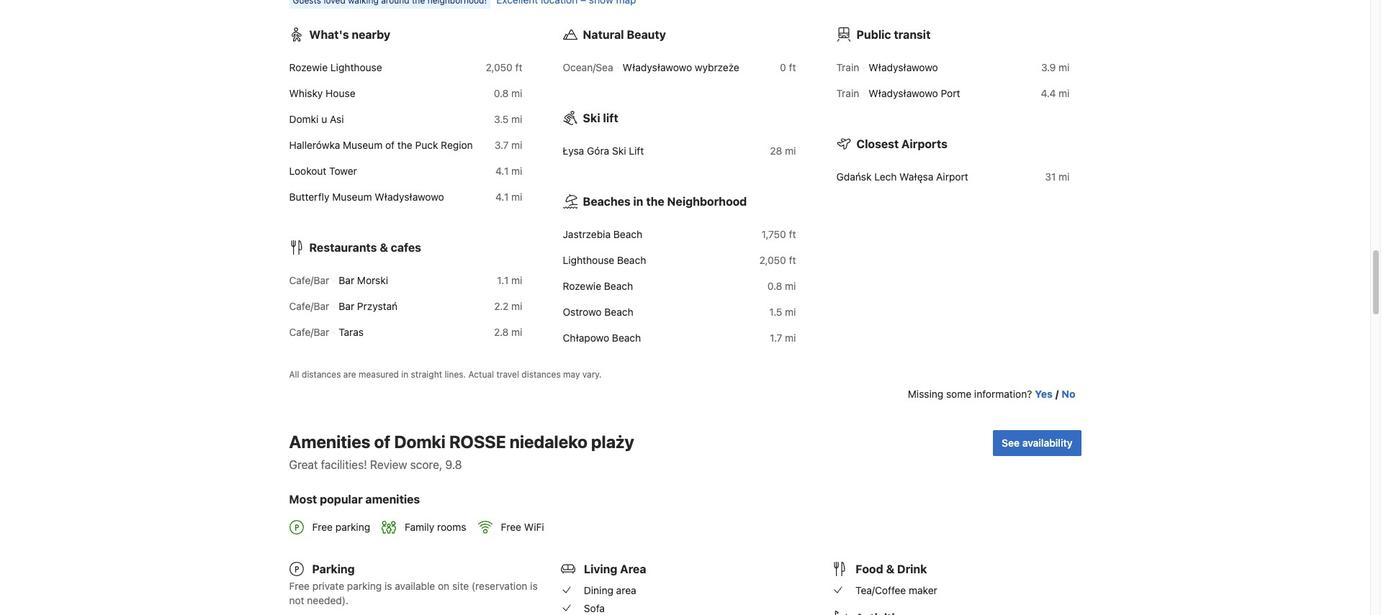 Task type: describe. For each thing, give the bounding box(es) containing it.
site
[[452, 581, 469, 593]]

rosse
[[449, 432, 506, 452]]

yes button
[[1036, 388, 1053, 402]]

private
[[313, 581, 344, 593]]

wybrzeże
[[695, 61, 740, 73]]

available
[[395, 581, 435, 593]]

what's nearby
[[309, 28, 391, 41]]

2,050 for beach
[[760, 254, 787, 267]]

facilities!
[[321, 459, 367, 472]]

1.1
[[497, 274, 509, 287]]

chłapowo beach
[[563, 332, 641, 344]]

beach for lighthouse beach
[[617, 254, 646, 267]]

missing some information? yes / no
[[908, 388, 1076, 401]]

lift
[[603, 112, 619, 125]]

domki u asi
[[289, 113, 344, 125]]

0 ft
[[780, 61, 796, 73]]

asi
[[330, 113, 344, 125]]

lift
[[629, 145, 644, 157]]

jastrzebia beach
[[563, 228, 643, 241]]

restaurants
[[309, 241, 377, 254]]

rozewie for rozewie lighthouse
[[289, 61, 328, 73]]

of inside amenities of domki rosse niedaleko plaży great facilities! review score, 9.8
[[374, 432, 391, 452]]

/
[[1056, 388, 1059, 401]]

1 is from the left
[[385, 581, 392, 593]]

u
[[321, 113, 327, 125]]

train for władysławowo
[[837, 61, 860, 73]]

most
[[289, 493, 317, 506]]

straight
[[411, 370, 442, 380]]

cafe/bar for taras
[[289, 326, 329, 339]]

closest
[[857, 138, 899, 151]]

popular
[[320, 493, 363, 506]]

4.1 for butterfly museum władysławowo
[[496, 191, 509, 203]]

taras
[[339, 326, 364, 339]]

władysławowo wybrzeże
[[623, 61, 740, 73]]

gdańsk
[[837, 171, 872, 183]]

free for free private parking is available on site (reservation is not needed).
[[289, 581, 310, 593]]

actual
[[469, 370, 494, 380]]

museum for butterfly
[[332, 191, 372, 203]]

3.7
[[495, 139, 509, 151]]

natural beauty
[[583, 28, 666, 41]]

2,050 ft for rozewie lighthouse
[[486, 61, 523, 73]]

information?
[[975, 388, 1033, 401]]

1 horizontal spatial ski
[[612, 145, 626, 157]]

great
[[289, 459, 318, 472]]

1.5 mi
[[770, 306, 796, 318]]

score,
[[410, 459, 443, 472]]

plaży
[[591, 432, 634, 452]]

28
[[770, 145, 783, 157]]

1.1 mi
[[497, 274, 523, 287]]

& for cafes
[[380, 241, 388, 254]]

free for free wifi
[[501, 522, 522, 534]]

museum for hallerówka
[[343, 139, 383, 151]]

measured
[[359, 370, 399, 380]]

airports
[[902, 138, 948, 151]]

3.5
[[494, 113, 509, 125]]

3.5 mi
[[494, 113, 523, 125]]

3.7 mi
[[495, 139, 523, 151]]

bar morski
[[339, 274, 388, 287]]

0 horizontal spatial the
[[398, 139, 413, 151]]

train for władysławowo port
[[837, 87, 860, 99]]

tower
[[329, 165, 357, 177]]

maker
[[909, 585, 938, 597]]

ocean/sea
[[563, 61, 614, 73]]

some
[[947, 388, 972, 401]]

1.7 mi
[[770, 332, 796, 344]]

ft for jastrzebia beach
[[789, 228, 796, 241]]

amenities
[[366, 493, 420, 506]]

are
[[344, 370, 356, 380]]

tea/coffee
[[856, 585, 907, 597]]

2.2 mi
[[494, 300, 523, 313]]

ft for lighthouse beach
[[789, 254, 796, 267]]

władysławowo up cafes
[[375, 191, 444, 203]]

what's
[[309, 28, 349, 41]]

2.8
[[494, 326, 509, 339]]

1 horizontal spatial in
[[634, 195, 644, 208]]

0.8 for beach
[[768, 280, 783, 292]]

ft for rozewie lighthouse
[[516, 61, 523, 73]]

nearby
[[352, 28, 391, 41]]

amenities of domki rosse niedaleko plaży great facilities! review score, 9.8
[[289, 432, 634, 472]]

living area
[[584, 564, 647, 577]]

house
[[326, 87, 356, 99]]

beach for rozewie beach
[[604, 280, 633, 292]]

airport
[[937, 171, 969, 183]]

władysławowo port
[[869, 87, 961, 99]]

drink
[[898, 564, 928, 577]]

on
[[438, 581, 450, 593]]

domki inside amenities of domki rosse niedaleko plaży great facilities! review score, 9.8
[[394, 432, 446, 452]]

góra
[[587, 145, 610, 157]]

1,750 ft
[[762, 228, 796, 241]]

1 vertical spatial the
[[646, 195, 665, 208]]

1 distances from the left
[[302, 370, 341, 380]]

may
[[563, 370, 580, 380]]

vary.
[[583, 370, 602, 380]]

see availability button
[[994, 431, 1082, 457]]

władysławowo for władysławowo port
[[869, 87, 939, 99]]

beaches
[[583, 195, 631, 208]]

puck
[[415, 139, 438, 151]]

beach for jastrzebia beach
[[614, 228, 643, 241]]



Task type: locate. For each thing, give the bounding box(es) containing it.
see availability
[[1002, 437, 1073, 450]]

0 vertical spatial ski
[[583, 112, 601, 125]]

free inside free private parking is available on site (reservation is not needed).
[[289, 581, 310, 593]]

1 vertical spatial rozewie
[[563, 280, 602, 292]]

0 horizontal spatial in
[[401, 370, 409, 380]]

2,050 up 3.5
[[486, 61, 513, 73]]

beach up chłapowo beach
[[605, 306, 634, 318]]

lookout
[[289, 165, 327, 177]]

władysławowo down "beauty"
[[623, 61, 692, 73]]

wifi
[[524, 522, 544, 534]]

1 4.1 mi from the top
[[496, 165, 523, 177]]

2 4.1 mi from the top
[[496, 191, 523, 203]]

cafes
[[391, 241, 421, 254]]

cafe/bar left taras
[[289, 326, 329, 339]]

0.8 for house
[[494, 87, 509, 99]]

1 vertical spatial 2,050
[[760, 254, 787, 267]]

0 vertical spatial 4.1
[[496, 165, 509, 177]]

0 vertical spatial 0.8 mi
[[494, 87, 523, 99]]

ft up the 3.5 mi
[[516, 61, 523, 73]]

0 vertical spatial 2,050
[[486, 61, 513, 73]]

1 train from the top
[[837, 61, 860, 73]]

missing
[[908, 388, 944, 401]]

in left straight
[[401, 370, 409, 380]]

train down public at the top
[[837, 61, 860, 73]]

rooms
[[437, 522, 466, 534]]

1 vertical spatial in
[[401, 370, 409, 380]]

whisky
[[289, 87, 323, 99]]

0 horizontal spatial 2,050 ft
[[486, 61, 523, 73]]

amenities
[[289, 432, 371, 452]]

łysa
[[563, 145, 584, 157]]

cafe/bar left bar przystań
[[289, 300, 329, 313]]

wałęsa
[[900, 171, 934, 183]]

2,050 ft for lighthouse beach
[[760, 254, 796, 267]]

0 horizontal spatial 2,050
[[486, 61, 513, 73]]

restaurants & cafes
[[309, 241, 421, 254]]

beach down ostrowo beach at the left of page
[[612, 332, 641, 344]]

area
[[616, 585, 637, 597]]

rozewie up whisky
[[289, 61, 328, 73]]

1 vertical spatial parking
[[347, 581, 382, 593]]

2.2
[[494, 300, 509, 313]]

most popular amenities
[[289, 493, 420, 506]]

domki up score,
[[394, 432, 446, 452]]

1 horizontal spatial free
[[312, 522, 333, 534]]

1 vertical spatial ski
[[612, 145, 626, 157]]

public
[[857, 28, 892, 41]]

2 distances from the left
[[522, 370, 561, 380]]

&
[[380, 241, 388, 254], [887, 564, 895, 577]]

ski
[[583, 112, 601, 125], [612, 145, 626, 157]]

2 horizontal spatial free
[[501, 522, 522, 534]]

2 vertical spatial cafe/bar
[[289, 326, 329, 339]]

4.1 mi for lookout tower
[[496, 165, 523, 177]]

cafe/bar for bar przystań
[[289, 300, 329, 313]]

władysławowo for władysławowo
[[869, 61, 939, 73]]

beaches in the neighborhood
[[583, 195, 747, 208]]

free parking
[[312, 522, 370, 534]]

władysławowo for władysławowo wybrzeże
[[623, 61, 692, 73]]

2 bar from the top
[[339, 300, 355, 313]]

0 vertical spatial domki
[[289, 113, 319, 125]]

beauty
[[627, 28, 666, 41]]

1 bar from the top
[[339, 274, 355, 287]]

in right beaches
[[634, 195, 644, 208]]

1 vertical spatial domki
[[394, 432, 446, 452]]

1 vertical spatial 0.8
[[768, 280, 783, 292]]

lighthouse up the "house"
[[331, 61, 382, 73]]

0 vertical spatial parking
[[336, 522, 370, 534]]

cafe/bar for bar morski
[[289, 274, 329, 287]]

0
[[780, 61, 787, 73]]

train
[[837, 61, 860, 73], [837, 87, 860, 99]]

public transit
[[857, 28, 931, 41]]

0 horizontal spatial distances
[[302, 370, 341, 380]]

bar for bar morski
[[339, 274, 355, 287]]

0 vertical spatial &
[[380, 241, 388, 254]]

2 cafe/bar from the top
[[289, 300, 329, 313]]

& left cafes
[[380, 241, 388, 254]]

0.8 mi for whisky house
[[494, 87, 523, 99]]

31 mi
[[1046, 171, 1070, 183]]

4.1 for lookout tower
[[496, 165, 509, 177]]

1 vertical spatial cafe/bar
[[289, 300, 329, 313]]

is left available at the left bottom of the page
[[385, 581, 392, 593]]

free down popular at bottom left
[[312, 522, 333, 534]]

free up not
[[289, 581, 310, 593]]

sofa
[[584, 603, 605, 615]]

cafe/bar down restaurants
[[289, 274, 329, 287]]

beach for chłapowo beach
[[612, 332, 641, 344]]

of up review
[[374, 432, 391, 452]]

1 horizontal spatial is
[[530, 581, 538, 593]]

port
[[941, 87, 961, 99]]

lighthouse beach
[[563, 254, 646, 267]]

whisky house
[[289, 87, 356, 99]]

& for drink
[[887, 564, 895, 577]]

2,050 ft down 1,750 ft
[[760, 254, 796, 267]]

gdańsk lech wałęsa airport
[[837, 171, 969, 183]]

władysławowo up "władysławowo port"
[[869, 61, 939, 73]]

1 4.1 from the top
[[496, 165, 509, 177]]

31
[[1046, 171, 1056, 183]]

bar
[[339, 274, 355, 287], [339, 300, 355, 313]]

parking down the most popular amenities
[[336, 522, 370, 534]]

0 horizontal spatial is
[[385, 581, 392, 593]]

lech
[[875, 171, 897, 183]]

rozewie beach
[[563, 280, 633, 292]]

0 horizontal spatial free
[[289, 581, 310, 593]]

hallerówka
[[289, 139, 340, 151]]

ski lift
[[583, 112, 619, 125]]

butterfly
[[289, 191, 330, 203]]

closest airports
[[857, 138, 948, 151]]

bar up taras
[[339, 300, 355, 313]]

1 horizontal spatial lighthouse
[[563, 254, 615, 267]]

no
[[1062, 388, 1076, 401]]

1 vertical spatial 4.1 mi
[[496, 191, 523, 203]]

of left puck
[[385, 139, 395, 151]]

1 horizontal spatial rozewie
[[563, 280, 602, 292]]

food & drink
[[856, 564, 928, 577]]

is right (reservation
[[530, 581, 538, 593]]

morski
[[357, 274, 388, 287]]

free left the wifi
[[501, 522, 522, 534]]

ft right 0 on the right
[[789, 61, 796, 73]]

beach up "lighthouse beach"
[[614, 228, 643, 241]]

the left puck
[[398, 139, 413, 151]]

2,050 down 1,750 on the top right of page
[[760, 254, 787, 267]]

ft down 1,750 ft
[[789, 254, 796, 267]]

1 vertical spatial &
[[887, 564, 895, 577]]

museum up tower at left top
[[343, 139, 383, 151]]

0 vertical spatial train
[[837, 61, 860, 73]]

availability
[[1023, 437, 1073, 450]]

bar for bar przystań
[[339, 300, 355, 313]]

1 horizontal spatial domki
[[394, 432, 446, 452]]

parking inside free private parking is available on site (reservation is not needed).
[[347, 581, 382, 593]]

0 vertical spatial cafe/bar
[[289, 274, 329, 287]]

0.8 mi up 1.5 mi
[[768, 280, 796, 292]]

niedaleko
[[510, 432, 588, 452]]

0 vertical spatial 4.1 mi
[[496, 165, 523, 177]]

natural
[[583, 28, 624, 41]]

1 horizontal spatial distances
[[522, 370, 561, 380]]

2,050 for lighthouse
[[486, 61, 513, 73]]

all
[[289, 370, 299, 380]]

free for free parking
[[312, 522, 333, 534]]

4.4
[[1041, 87, 1056, 99]]

0 horizontal spatial 0.8
[[494, 87, 509, 99]]

0 vertical spatial the
[[398, 139, 413, 151]]

1 horizontal spatial 0.8
[[768, 280, 783, 292]]

lighthouse
[[331, 61, 382, 73], [563, 254, 615, 267]]

0 horizontal spatial rozewie
[[289, 61, 328, 73]]

1 vertical spatial 4.1
[[496, 191, 509, 203]]

przystań
[[357, 300, 398, 313]]

museum
[[343, 139, 383, 151], [332, 191, 372, 203]]

1 vertical spatial 0.8 mi
[[768, 280, 796, 292]]

1 vertical spatial train
[[837, 87, 860, 99]]

łysa góra ski lift
[[563, 145, 644, 157]]

3.9
[[1042, 61, 1056, 73]]

4.1 mi for butterfly museum władysławowo
[[496, 191, 523, 203]]

family rooms
[[405, 522, 466, 534]]

2 4.1 from the top
[[496, 191, 509, 203]]

2 train from the top
[[837, 87, 860, 99]]

ft
[[516, 61, 523, 73], [789, 61, 796, 73], [789, 228, 796, 241], [789, 254, 796, 267]]

yes
[[1036, 388, 1053, 401]]

rozewie lighthouse
[[289, 61, 382, 73]]

1 vertical spatial of
[[374, 432, 391, 452]]

3.9 mi
[[1042, 61, 1070, 73]]

bar left morski
[[339, 274, 355, 287]]

0 vertical spatial museum
[[343, 139, 383, 151]]

0.8 mi up the 3.5 mi
[[494, 87, 523, 99]]

dining area
[[584, 585, 637, 597]]

rozewie for rozewie beach
[[563, 280, 602, 292]]

1 horizontal spatial 2,050
[[760, 254, 787, 267]]

0 horizontal spatial domki
[[289, 113, 319, 125]]

lighthouse down jastrzebia
[[563, 254, 615, 267]]

1 cafe/bar from the top
[[289, 274, 329, 287]]

jastrzebia
[[563, 228, 611, 241]]

0 vertical spatial in
[[634, 195, 644, 208]]

0.8 up 3.5
[[494, 87, 509, 99]]

parking
[[336, 522, 370, 534], [347, 581, 382, 593]]

2,050 ft
[[486, 61, 523, 73], [760, 254, 796, 267]]

distances left may
[[522, 370, 561, 380]]

0.8 mi for rozewie beach
[[768, 280, 796, 292]]

1.7
[[770, 332, 783, 344]]

free wifi
[[501, 522, 544, 534]]

distances right all
[[302, 370, 341, 380]]

1,750
[[762, 228, 787, 241]]

parking
[[312, 564, 355, 577]]

1 vertical spatial 2,050 ft
[[760, 254, 796, 267]]

0 horizontal spatial &
[[380, 241, 388, 254]]

& right food
[[887, 564, 895, 577]]

1 horizontal spatial 2,050 ft
[[760, 254, 796, 267]]

0 vertical spatial bar
[[339, 274, 355, 287]]

0.8 up 1.5
[[768, 280, 783, 292]]

the right beaches
[[646, 195, 665, 208]]

1 horizontal spatial 0.8 mi
[[768, 280, 796, 292]]

0 vertical spatial rozewie
[[289, 61, 328, 73]]

beach for ostrowo beach
[[605, 306, 634, 318]]

1 vertical spatial lighthouse
[[563, 254, 615, 267]]

free private parking is available on site (reservation is not needed).
[[289, 581, 538, 608]]

train up closest
[[837, 87, 860, 99]]

0 vertical spatial 2,050 ft
[[486, 61, 523, 73]]

0 horizontal spatial ski
[[583, 112, 601, 125]]

food
[[856, 564, 884, 577]]

transit
[[894, 28, 931, 41]]

dining
[[584, 585, 614, 597]]

3 cafe/bar from the top
[[289, 326, 329, 339]]

0 vertical spatial of
[[385, 139, 395, 151]]

2,050 ft up 3.5
[[486, 61, 523, 73]]

hallerówka museum of the puck region
[[289, 139, 473, 151]]

domki left 'u'
[[289, 113, 319, 125]]

(reservation
[[472, 581, 528, 593]]

1 horizontal spatial the
[[646, 195, 665, 208]]

museum down tower at left top
[[332, 191, 372, 203]]

lines.
[[445, 370, 466, 380]]

rozewie up ostrowo
[[563, 280, 602, 292]]

0 vertical spatial 0.8
[[494, 87, 509, 99]]

lookout tower
[[289, 165, 357, 177]]

1 vertical spatial bar
[[339, 300, 355, 313]]

ft right 1,750 on the top right of page
[[789, 228, 796, 241]]

1 vertical spatial museum
[[332, 191, 372, 203]]

2 is from the left
[[530, 581, 538, 593]]

władysławowo left port
[[869, 87, 939, 99]]

0 vertical spatial lighthouse
[[331, 61, 382, 73]]

beach down jastrzebia beach
[[617, 254, 646, 267]]

0 horizontal spatial lighthouse
[[331, 61, 382, 73]]

1 horizontal spatial &
[[887, 564, 895, 577]]

beach down "lighthouse beach"
[[604, 280, 633, 292]]

0 horizontal spatial 0.8 mi
[[494, 87, 523, 99]]

parking down parking
[[347, 581, 382, 593]]



Task type: vqa. For each thing, say whether or not it's contained in the screenshot.


